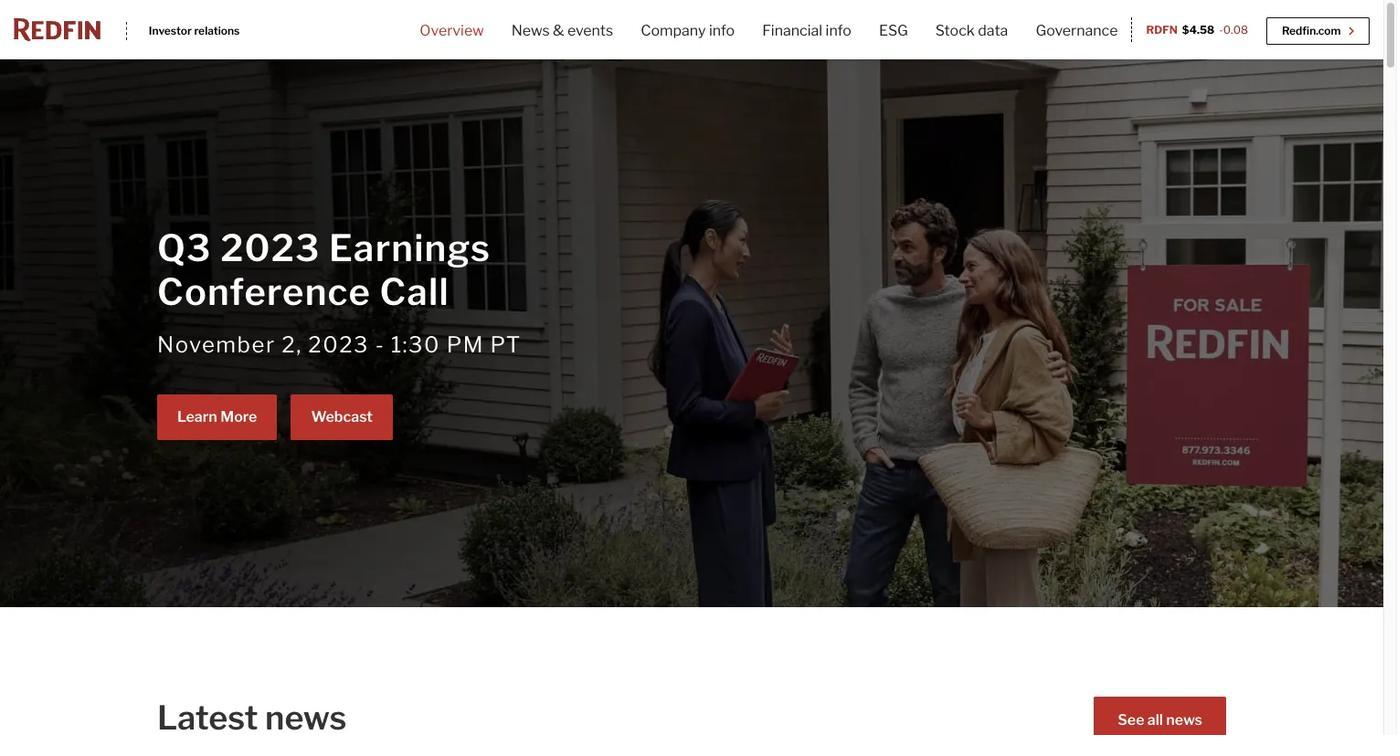 Task type: vqa. For each thing, say whether or not it's contained in the screenshot.
Q3
yes



Task type: describe. For each thing, give the bounding box(es) containing it.
redfin corporation image
[[14, 18, 101, 41]]

november 2, 2023 - 1:30 pm pt
[[157, 331, 522, 358]]

call
[[380, 269, 450, 314]]

esg link
[[866, 19, 922, 60]]

- for 0.08
[[1220, 22, 1224, 36]]

pt
[[490, 331, 522, 358]]

pm
[[447, 331, 484, 358]]

conference
[[157, 269, 371, 314]]

q3 2023 earnings conference call
[[157, 225, 491, 314]]

investor relations link
[[126, 21, 240, 40]]

news
[[1167, 712, 1203, 729]]

1:30
[[391, 331, 441, 358]]

relations
[[194, 23, 240, 37]]

redfin.com
[[1282, 24, 1344, 37]]

financial
[[763, 22, 823, 39]]

data
[[978, 22, 1009, 39]]

4.58
[[1190, 22, 1215, 36]]

learn
[[177, 409, 217, 426]]

earnings
[[329, 225, 491, 270]]

see all news link
[[1094, 697, 1227, 736]]

0.08
[[1224, 22, 1249, 36]]

company info link
[[627, 19, 749, 60]]

november
[[157, 331, 276, 358]]

esg
[[879, 22, 908, 39]]

all
[[1148, 712, 1164, 729]]

news & events link
[[498, 19, 627, 60]]

&
[[553, 22, 565, 39]]

governance
[[1036, 22, 1118, 39]]

info for company info
[[709, 22, 735, 39]]



Task type: locate. For each thing, give the bounding box(es) containing it.
webcast link
[[291, 395, 393, 441]]

info for financial info
[[826, 22, 852, 39]]

2023 right q3
[[220, 225, 320, 270]]

company
[[641, 22, 706, 39]]

webcast
[[311, 409, 373, 426]]

more
[[220, 409, 257, 426]]

- left 1:30
[[375, 331, 385, 358]]

$
[[1183, 22, 1190, 36]]

- for 1:30
[[375, 331, 385, 358]]

stock data
[[936, 22, 1009, 39]]

rdfn $ 4.58 -0.08
[[1147, 22, 1249, 36]]

learn more link
[[157, 395, 277, 441]]

0 vertical spatial 2023
[[220, 225, 320, 270]]

0 horizontal spatial -
[[375, 331, 385, 358]]

overview
[[420, 22, 484, 39]]

1 info from the left
[[709, 22, 735, 39]]

stock
[[936, 22, 975, 39]]

2 info from the left
[[826, 22, 852, 39]]

-
[[1220, 22, 1224, 36], [375, 331, 385, 358]]

info
[[709, 22, 735, 39], [826, 22, 852, 39]]

0 vertical spatial -
[[1220, 22, 1224, 36]]

stock data link
[[922, 19, 1022, 60]]

q3
[[157, 225, 212, 270]]

1 vertical spatial -
[[375, 331, 385, 358]]

learn more
[[177, 409, 257, 426]]

investor relations
[[149, 23, 240, 37]]

info right company
[[709, 22, 735, 39]]

overview link
[[406, 19, 498, 60]]

2,
[[282, 331, 302, 358]]

financial info link
[[749, 19, 866, 60]]

governance link
[[1022, 19, 1132, 60]]

2023 right 2,
[[308, 331, 369, 358]]

- right 4.58 on the top right
[[1220, 22, 1224, 36]]

see
[[1118, 712, 1145, 729]]

redfin.com link
[[1267, 17, 1370, 45]]

news
[[512, 22, 550, 39]]

investor
[[149, 23, 192, 37]]

news & events
[[512, 22, 614, 39]]

2023
[[220, 225, 320, 270], [308, 331, 369, 358]]

see all news
[[1118, 712, 1203, 729]]

financial info
[[763, 22, 852, 39]]

rdfn
[[1147, 22, 1178, 36]]

events
[[568, 22, 614, 39]]

0 horizontal spatial info
[[709, 22, 735, 39]]

1 horizontal spatial info
[[826, 22, 852, 39]]

1 vertical spatial 2023
[[308, 331, 369, 358]]

info right financial
[[826, 22, 852, 39]]

company info
[[641, 22, 735, 39]]

2023 inside q3 2023 earnings conference call
[[220, 225, 320, 270]]

1 horizontal spatial -
[[1220, 22, 1224, 36]]



